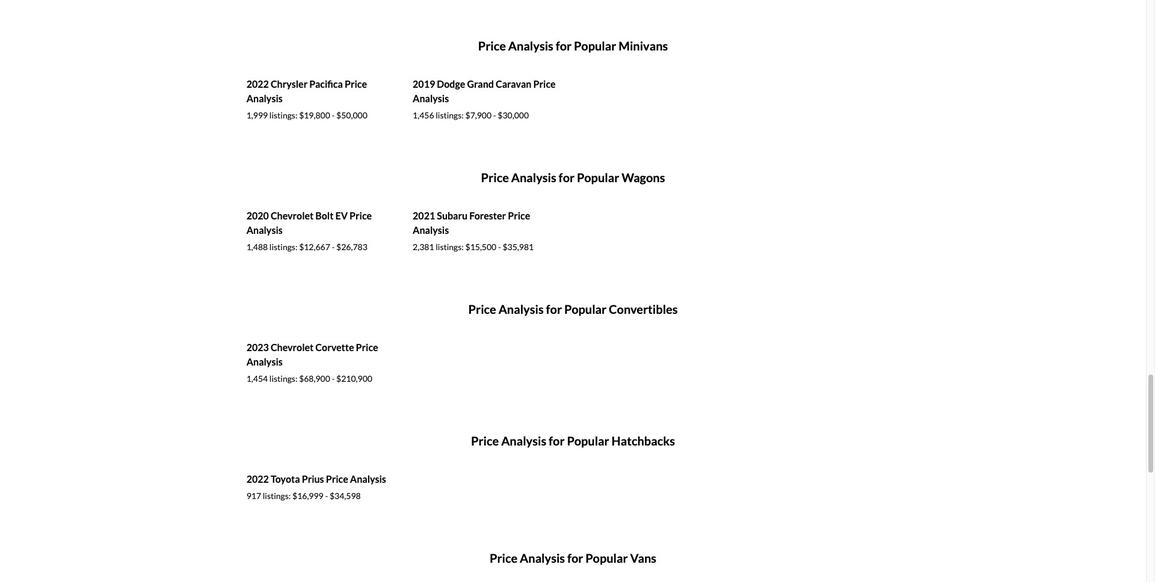 Task type: locate. For each thing, give the bounding box(es) containing it.
price up $34,598 at the bottom left
[[326, 474, 348, 485]]

1 vertical spatial chevrolet
[[271, 342, 314, 353]]

- for 2022 chrysler pacifica price analysis
[[332, 110, 335, 120]]

- inside 2022 toyota prius price analysis 917 listings: $16,999 - $34,598
[[325, 491, 328, 502]]

corvette
[[316, 342, 354, 353]]

2022 for 2022 toyota prius price analysis
[[247, 474, 269, 485]]

chevrolet for corvette
[[271, 342, 314, 353]]

2022 up 1,999
[[247, 78, 269, 90]]

price inside 2023 chevrolet corvette price analysis 1,454 listings: $68,900 - $210,900
[[356, 342, 378, 353]]

2019 dodge grand caravan price analysis 1,456 listings: $7,900 - $30,000
[[413, 78, 556, 120]]

listings: right the 1,488
[[270, 242, 298, 252]]

analysis down 2020
[[247, 225, 283, 236]]

price inside 2019 dodge grand caravan price analysis 1,456 listings: $7,900 - $30,000
[[534, 78, 556, 90]]

chevrolet inside 2020 chevrolet bolt ev price analysis 1,488 listings: $12,667 - $26,783
[[271, 210, 314, 222]]

analysis down the "2019"
[[413, 93, 449, 104]]

dodge
[[437, 78, 466, 90]]

listings: inside 2021 subaru forester price analysis 2,381 listings: $15,500 - $35,981
[[436, 242, 464, 252]]

0 vertical spatial chevrolet
[[271, 210, 314, 222]]

2022 chrysler pacifica price analysis 1,999 listings: $19,800 - $50,000
[[247, 78, 368, 120]]

1 chevrolet from the top
[[271, 210, 314, 222]]

price right corvette
[[356, 342, 378, 353]]

listings: inside 2020 chevrolet bolt ev price analysis 1,488 listings: $12,667 - $26,783
[[270, 242, 298, 252]]

analysis inside 2023 chevrolet corvette price analysis 1,454 listings: $68,900 - $210,900
[[247, 357, 283, 368]]

2022 inside 2022 toyota prius price analysis 917 listings: $16,999 - $34,598
[[247, 474, 269, 485]]

1 2022 from the top
[[247, 78, 269, 90]]

0 vertical spatial 2022
[[247, 78, 269, 90]]

listings: for 2021 subaru forester price analysis
[[436, 242, 464, 252]]

analysis down the "2021"
[[413, 225, 449, 236]]

listings: down toyota
[[263, 491, 291, 502]]

- for 2022 toyota prius price analysis
[[325, 491, 328, 502]]

price right ev
[[350, 210, 372, 222]]

2022 inside 2022 chrysler pacifica price analysis 1,999 listings: $19,800 - $50,000
[[247, 78, 269, 90]]

listings: for 2022 toyota prius price analysis
[[263, 491, 291, 502]]

2 tab list from the top
[[241, 148, 906, 279]]

2021 subaru forester price analysis 2,381 listings: $15,500 - $35,981
[[413, 210, 534, 252]]

price right caravan
[[534, 78, 556, 90]]

2022 for 2022 chrysler pacifica price analysis
[[247, 78, 269, 90]]

listings: right 1,454
[[270, 374, 298, 384]]

- right $12,667
[[332, 242, 335, 252]]

- inside 2021 subaru forester price analysis 2,381 listings: $15,500 - $35,981
[[498, 242, 501, 252]]

tab list
[[241, 16, 906, 148], [241, 148, 906, 279]]

$210,900
[[337, 374, 373, 384]]

1 vertical spatial 2022
[[247, 474, 269, 485]]

chevrolet
[[271, 210, 314, 222], [271, 342, 314, 353]]

listings: right 1,999
[[270, 110, 298, 120]]

chevrolet right 2023
[[271, 342, 314, 353]]

2022 up the "917"
[[247, 474, 269, 485]]

price inside 2022 chrysler pacifica price analysis 1,999 listings: $19,800 - $50,000
[[345, 78, 367, 90]]

analysis down 2023
[[247, 357, 283, 368]]

analysis inside 2021 subaru forester price analysis 2,381 listings: $15,500 - $35,981
[[413, 225, 449, 236]]

grand
[[467, 78, 494, 90]]

analysis up 1,999
[[247, 93, 283, 104]]

2023 chevrolet corvette price analysis link
[[247, 342, 378, 368]]

2022
[[247, 78, 269, 90], [247, 474, 269, 485]]

$30,000
[[498, 110, 529, 120]]

analysis inside 2022 chrysler pacifica price analysis 1,999 listings: $19,800 - $50,000
[[247, 93, 283, 104]]

listings: for 2022 chrysler pacifica price analysis
[[270, 110, 298, 120]]

price right pacifica
[[345, 78, 367, 90]]

$12,667
[[299, 242, 330, 252]]

analysis inside 2022 toyota prius price analysis 917 listings: $16,999 - $34,598
[[350, 474, 386, 485]]

toyota
[[271, 474, 300, 485]]

- inside 2023 chevrolet corvette price analysis 1,454 listings: $68,900 - $210,900
[[332, 374, 335, 384]]

analysis up $34,598 at the bottom left
[[350, 474, 386, 485]]

analysis
[[247, 93, 283, 104], [413, 93, 449, 104], [247, 225, 283, 236], [413, 225, 449, 236], [247, 357, 283, 368], [350, 474, 386, 485]]

listings: right 2,381
[[436, 242, 464, 252]]

listings: inside 2022 chrysler pacifica price analysis 1,999 listings: $19,800 - $50,000
[[270, 110, 298, 120]]

2022 chrysler pacifica price analysis link
[[247, 78, 367, 104]]

- inside 2022 chrysler pacifica price analysis 1,999 listings: $19,800 - $50,000
[[332, 110, 335, 120]]

- left $35,981
[[498, 242, 501, 252]]

2022 toyota prius price analysis link
[[247, 474, 386, 485]]

2 2022 from the top
[[247, 474, 269, 485]]

analysis for 2022 chrysler pacifica price analysis
[[247, 93, 283, 104]]

- right $16,999
[[325, 491, 328, 502]]

chevrolet left bolt
[[271, 210, 314, 222]]

price up $35,981
[[508, 210, 531, 222]]

- inside 2019 dodge grand caravan price analysis 1,456 listings: $7,900 - $30,000
[[494, 110, 497, 120]]

chevrolet inside 2023 chevrolet corvette price analysis 1,454 listings: $68,900 - $210,900
[[271, 342, 314, 353]]

- right $68,900
[[332, 374, 335, 384]]

$34,598
[[330, 491, 361, 502]]

- right $7,900
[[494, 110, 497, 120]]

- left "$50,000"
[[332, 110, 335, 120]]

listings: inside 2022 toyota prius price analysis 917 listings: $16,999 - $34,598
[[263, 491, 291, 502]]

2023
[[247, 342, 269, 353]]

listings: right 1,456 at the left of page
[[436, 110, 464, 120]]

1 tab list from the top
[[241, 16, 906, 148]]

chevrolet for bolt
[[271, 210, 314, 222]]

price inside 2021 subaru forester price analysis 2,381 listings: $15,500 - $35,981
[[508, 210, 531, 222]]

1,454
[[247, 374, 268, 384]]

listings: inside 2023 chevrolet corvette price analysis 1,454 listings: $68,900 - $210,900
[[270, 374, 298, 384]]

price
[[345, 78, 367, 90], [534, 78, 556, 90], [350, 210, 372, 222], [508, 210, 531, 222], [356, 342, 378, 353], [326, 474, 348, 485]]

2 chevrolet from the top
[[271, 342, 314, 353]]

price for 2021 subaru forester price analysis
[[508, 210, 531, 222]]

-
[[332, 110, 335, 120], [494, 110, 497, 120], [332, 242, 335, 252], [498, 242, 501, 252], [332, 374, 335, 384], [325, 491, 328, 502]]

2020 chevrolet bolt ev price analysis link
[[247, 210, 372, 236]]

price for 2022 toyota prius price analysis
[[326, 474, 348, 485]]

listings:
[[270, 110, 298, 120], [436, 110, 464, 120], [270, 242, 298, 252], [436, 242, 464, 252], [270, 374, 298, 384], [263, 491, 291, 502]]

price inside 2022 toyota prius price analysis 917 listings: $16,999 - $34,598
[[326, 474, 348, 485]]

price for 2023 chevrolet corvette price analysis
[[356, 342, 378, 353]]

price for 2022 chrysler pacifica price analysis
[[345, 78, 367, 90]]



Task type: describe. For each thing, give the bounding box(es) containing it.
2019 dodge grand caravan price analysis link
[[413, 78, 556, 104]]

2023 chevrolet corvette price analysis 1,454 listings: $68,900 - $210,900
[[247, 342, 378, 384]]

analysis inside 2020 chevrolet bolt ev price analysis 1,488 listings: $12,667 - $26,783
[[247, 225, 283, 236]]

analysis for 2022 toyota prius price analysis
[[350, 474, 386, 485]]

2021 subaru forester price analysis link
[[413, 210, 531, 236]]

forester
[[470, 210, 506, 222]]

listings: inside 2019 dodge grand caravan price analysis 1,456 listings: $7,900 - $30,000
[[436, 110, 464, 120]]

pacifica
[[310, 78, 343, 90]]

tab list containing 2022 chrysler pacifica price analysis
[[241, 16, 906, 148]]

$15,500
[[466, 242, 497, 252]]

analysis inside 2019 dodge grand caravan price analysis 1,456 listings: $7,900 - $30,000
[[413, 93, 449, 104]]

2019
[[413, 78, 435, 90]]

tab list containing 2020 chevrolet bolt ev price analysis
[[241, 148, 906, 279]]

2,381
[[413, 242, 434, 252]]

- inside 2020 chevrolet bolt ev price analysis 1,488 listings: $12,667 - $26,783
[[332, 242, 335, 252]]

1,488
[[247, 242, 268, 252]]

$19,800
[[299, 110, 330, 120]]

2023 chevrolet corvette price analysis tab list
[[241, 279, 906, 411]]

2022 toyota prius price analysis tab list
[[241, 411, 906, 529]]

subaru
[[437, 210, 468, 222]]

1,999
[[247, 110, 268, 120]]

2022 toyota prius price analysis 917 listings: $16,999 - $34,598
[[247, 474, 386, 502]]

chrysler
[[271, 78, 308, 90]]

1,456
[[413, 110, 434, 120]]

$68,900
[[299, 374, 330, 384]]

$50,000
[[337, 110, 368, 120]]

$7,900
[[466, 110, 492, 120]]

2020
[[247, 210, 269, 222]]

- for 2021 subaru forester price analysis
[[498, 242, 501, 252]]

ev
[[336, 210, 348, 222]]

$26,783
[[337, 242, 368, 252]]

price inside 2020 chevrolet bolt ev price analysis 1,488 listings: $12,667 - $26,783
[[350, 210, 372, 222]]

bolt
[[316, 210, 334, 222]]

listings: for 2023 chevrolet corvette price analysis
[[270, 374, 298, 384]]

$35,981
[[503, 242, 534, 252]]

analysis for 2023 chevrolet corvette price analysis
[[247, 357, 283, 368]]

2020 chevrolet bolt ev price analysis 1,488 listings: $12,667 - $26,783
[[247, 210, 372, 252]]

prius
[[302, 474, 324, 485]]

2021
[[413, 210, 435, 222]]

917
[[247, 491, 261, 502]]

- for 2023 chevrolet corvette price analysis
[[332, 374, 335, 384]]

analysis for 2021 subaru forester price analysis
[[413, 225, 449, 236]]

caravan
[[496, 78, 532, 90]]

$16,999
[[293, 491, 324, 502]]



Task type: vqa. For each thing, say whether or not it's contained in the screenshot.
middle the MPG
no



